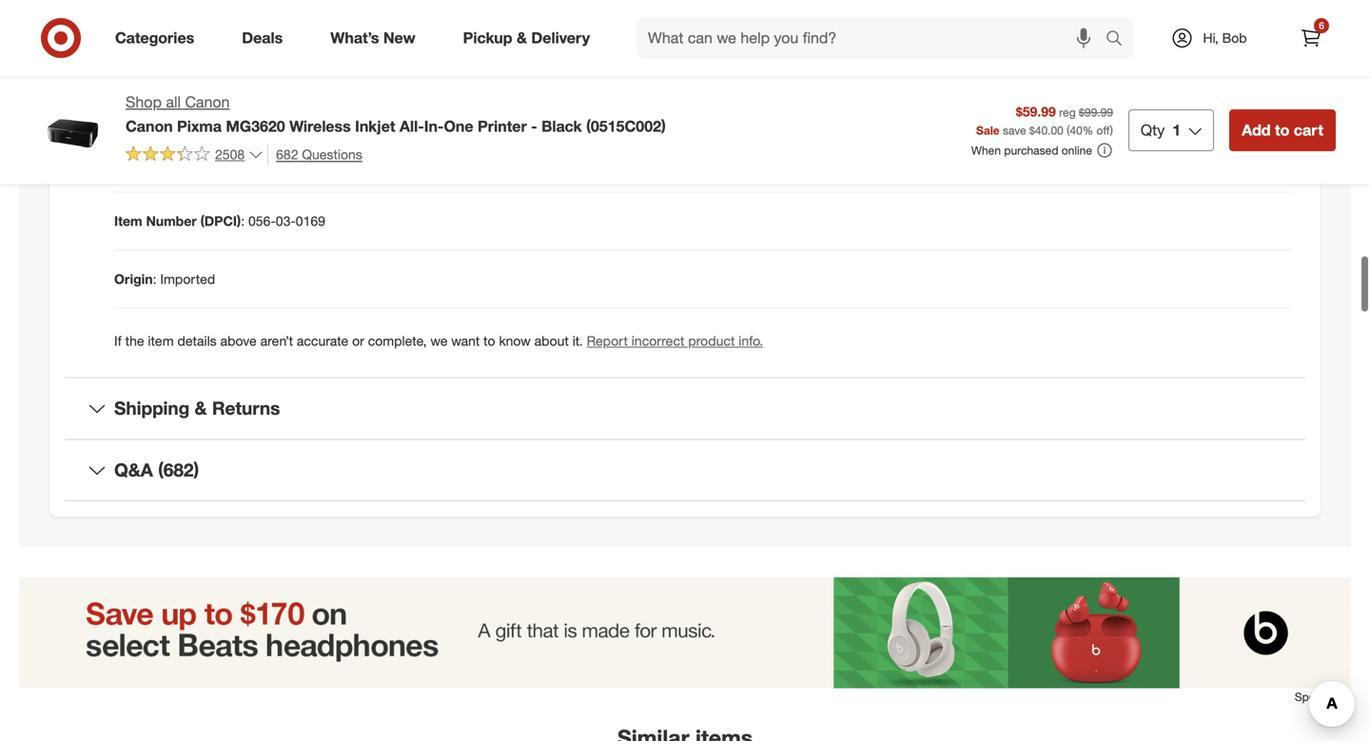 Task type: vqa. For each thing, say whether or not it's contained in the screenshot.
Qty
yes



Task type: locate. For each thing, give the bounding box(es) containing it.
tcin : 49174092
[[114, 97, 212, 113]]

40
[[1070, 123, 1083, 137]]

682
[[276, 146, 298, 163]]

this
[[711, 39, 733, 55]]

1 horizontal spatial the
[[443, 39, 462, 55]]

the left item,
[[882, 39, 901, 55]]

sponsored region
[[19, 578, 1352, 742]]

item left details
[[148, 333, 174, 349]]

0 vertical spatial 1
[[179, 39, 187, 55]]

to right prior
[[797, 39, 809, 55]]

all
[[166, 93, 181, 111]]

for
[[692, 39, 708, 55]]

to right add
[[1276, 121, 1290, 139]]

1 vertical spatial item
[[148, 333, 174, 349]]

advertisement region
[[19, 578, 1352, 689]]

03-
[[276, 213, 296, 230]]

1 horizontal spatial &
[[517, 29, 527, 47]]

limited
[[220, 39, 264, 55]]

0 horizontal spatial &
[[195, 398, 207, 420]]

1 vertical spatial to
[[1276, 121, 1290, 139]]

1 horizontal spatial item
[[736, 39, 762, 55]]

to
[[797, 39, 809, 55], [1276, 121, 1290, 139], [484, 333, 496, 349]]

0 horizontal spatial to
[[484, 333, 496, 349]]

details
[[178, 333, 217, 349]]

canon down shop
[[126, 117, 173, 136]]

search
[[1098, 31, 1143, 49]]

canon up 'pixma'
[[185, 93, 230, 111]]

: left the imported
[[153, 271, 157, 288]]

categories link
[[99, 17, 218, 59]]

2508
[[215, 146, 245, 163]]

&
[[517, 29, 527, 47], [195, 398, 207, 420]]

item right this on the top
[[736, 39, 762, 55]]

or
[[559, 39, 571, 55], [352, 333, 364, 349]]

1 vertical spatial canon
[[126, 117, 173, 136]]

inkjet
[[355, 117, 396, 136]]

1 right qty
[[1173, 121, 1182, 139]]

0 vertical spatial &
[[517, 29, 527, 47]]

0169
[[296, 213, 326, 230]]

013803256192
[[150, 155, 239, 171]]

add to cart
[[1243, 121, 1324, 139]]

when purchased online
[[972, 143, 1093, 157]]

black
[[542, 117, 582, 136]]

1 vertical spatial &
[[195, 398, 207, 420]]

0 vertical spatial canon
[[185, 93, 230, 111]]

wireless
[[290, 117, 351, 136]]

0 horizontal spatial 1
[[179, 39, 187, 55]]

1 vertical spatial 1
[[1173, 121, 1182, 139]]

add
[[1243, 121, 1271, 139]]

1 for warranty:
[[179, 39, 187, 55]]

shipping & returns button
[[65, 379, 1306, 439]]

& inside dropdown button
[[195, 398, 207, 420]]

2 horizontal spatial to
[[1276, 121, 1290, 139]]

2 horizontal spatial the
[[882, 39, 901, 55]]

supplier's
[[575, 39, 633, 55]]

to inside button
[[1276, 121, 1290, 139]]

or left supplier's
[[559, 39, 571, 55]]

what's
[[331, 29, 379, 47]]

: left all at top left
[[146, 97, 149, 113]]

want
[[452, 333, 480, 349]]

0 vertical spatial to
[[797, 39, 809, 55]]

at
[[1140, 39, 1151, 55]]

deals
[[242, 29, 283, 47]]

What can we help you find? suggestions appear below search field
[[637, 17, 1111, 59]]

1 horizontal spatial to
[[797, 39, 809, 55]]

1 vertical spatial or
[[352, 333, 364, 349]]

: for 013803256192
[[143, 155, 147, 171]]

1
[[179, 39, 187, 55], [1173, 121, 1182, 139]]

: for imported
[[153, 271, 157, 288]]

above
[[220, 333, 257, 349]]

1 horizontal spatial or
[[559, 39, 571, 55]]

(dpci)
[[201, 213, 241, 230]]

printer
[[478, 117, 527, 136]]

0 horizontal spatial or
[[352, 333, 364, 349]]

or right accurate
[[352, 333, 364, 349]]

add to cart button
[[1230, 109, 1337, 151]]

hi,
[[1204, 30, 1219, 46]]

incorrect
[[632, 333, 685, 349]]

what's new link
[[314, 17, 440, 59]]

all-
[[400, 117, 424, 136]]

q&a
[[114, 459, 153, 481]]

new
[[384, 29, 416, 47]]

1-
[[1155, 39, 1167, 55]]

1 horizontal spatial 1
[[1173, 121, 1182, 139]]

3869
[[1222, 39, 1252, 55]]

0 vertical spatial or
[[559, 39, 571, 55]]

0 horizontal spatial item
[[148, 333, 174, 349]]

:
[[146, 97, 149, 113], [143, 155, 147, 171], [241, 213, 245, 230], [153, 271, 157, 288]]

pixma
[[177, 117, 222, 136]]

& left returns
[[195, 398, 207, 420]]

0 vertical spatial item
[[736, 39, 762, 55]]

the right if
[[125, 333, 144, 349]]

warranty:
[[114, 39, 175, 55]]

delivery
[[532, 29, 590, 47]]

cart
[[1295, 121, 1324, 139]]

upc
[[114, 155, 143, 171]]

pickup
[[463, 29, 513, 47]]

2 vertical spatial to
[[484, 333, 496, 349]]

the right of
[[443, 39, 462, 55]]

& right pickup
[[517, 29, 527, 47]]

report
[[587, 333, 628, 349]]

to right want
[[484, 333, 496, 349]]

682 questions link
[[268, 144, 363, 165]]

: left 013803256192
[[143, 155, 147, 171]]

save
[[1003, 123, 1027, 137]]

1 left year
[[179, 39, 187, 55]]



Task type: describe. For each thing, give the bounding box(es) containing it.
upc : 013803256192
[[114, 155, 239, 171]]

it.
[[573, 333, 583, 349]]

(
[[1067, 123, 1070, 137]]

warranty
[[637, 39, 688, 55]]

if
[[114, 333, 122, 349]]

q&a (682)
[[114, 459, 199, 481]]

obtain
[[344, 39, 381, 55]]

qty
[[1141, 121, 1166, 139]]

$99.99
[[1080, 105, 1114, 119]]

1 for qty
[[1173, 121, 1182, 139]]

item
[[114, 213, 142, 230]]

6
[[1320, 20, 1325, 31]]

: for 49174092
[[146, 97, 149, 113]]

sale
[[977, 123, 1000, 137]]

copy
[[395, 39, 424, 55]]

online
[[1062, 143, 1093, 157]]

shop
[[126, 93, 162, 111]]

services
[[1084, 39, 1136, 55]]

shop all canon canon pixma mg3620 wireless inkjet all-in-one printer - black (0515c002)
[[126, 93, 666, 136]]

682 questions
[[276, 146, 363, 163]]

0 horizontal spatial canon
[[126, 117, 173, 136]]

$59.99 reg $99.99 sale save $ 40.00 ( 40 % off )
[[977, 103, 1114, 137]]

& for pickup
[[517, 29, 527, 47]]

in-
[[424, 117, 444, 136]]

one
[[444, 117, 474, 136]]

manufacturer's
[[466, 39, 556, 55]]

when
[[972, 143, 1002, 157]]

reg
[[1060, 105, 1076, 119]]

of
[[428, 39, 440, 55]]

guest
[[1045, 39, 1080, 55]]

origin
[[114, 271, 153, 288]]

& for shipping
[[195, 398, 207, 420]]

q&a (682) button
[[65, 440, 1306, 501]]

image of canon pixma mg3620 wireless inkjet all-in-one printer - black (0515c002) image
[[34, 91, 110, 168]]

pickup & delivery link
[[447, 17, 614, 59]]

)
[[1111, 123, 1114, 137]]

report incorrect product info. button
[[587, 332, 764, 351]]

pickup & delivery
[[463, 29, 590, 47]]

year
[[190, 39, 216, 55]]

off
[[1097, 123, 1111, 137]]

prior
[[766, 39, 793, 55]]

%
[[1083, 123, 1094, 137]]

$
[[1030, 123, 1036, 137]]

: left 056-
[[241, 213, 245, 230]]

qty 1
[[1141, 121, 1182, 139]]

questions
[[302, 146, 363, 163]]

2508 link
[[126, 144, 264, 167]]

product
[[689, 333, 735, 349]]

search button
[[1098, 17, 1143, 63]]

a
[[385, 39, 392, 55]]

shipping & returns
[[114, 398, 280, 420]]

-
[[531, 117, 538, 136]]

returns
[[212, 398, 280, 420]]

$59.99
[[1017, 103, 1057, 120]]

sponsored
[[1296, 690, 1352, 705]]

0 horizontal spatial the
[[125, 333, 144, 349]]

purchased
[[1005, 143, 1059, 157]]

warranty.
[[268, 39, 323, 55]]

item number (dpci) : 056-03-0169
[[114, 213, 326, 230]]

about
[[535, 333, 569, 349]]

to
[[326, 39, 340, 55]]

please
[[938, 39, 977, 55]]

hi, bob
[[1204, 30, 1248, 46]]

shipping
[[114, 398, 190, 420]]

info.
[[739, 333, 764, 349]]

origin : imported
[[114, 271, 215, 288]]

mg3620
[[226, 117, 285, 136]]

800-
[[1167, 39, 1195, 55]]

number
[[146, 213, 197, 230]]

6 link
[[1291, 17, 1333, 59]]

1 horizontal spatial canon
[[185, 93, 230, 111]]

purchasing
[[813, 39, 879, 55]]

aren't
[[260, 333, 293, 349]]

deals link
[[226, 17, 307, 59]]

056-
[[248, 213, 276, 230]]

accurate
[[297, 333, 349, 349]]

warranty: 1 year limited warranty. to obtain a copy of the manufacturer's or supplier's warranty for this item prior to purchasing the item, please call target guest services at 1-800-591-3869
[[114, 39, 1252, 55]]

target
[[1005, 39, 1041, 55]]

what's new
[[331, 29, 416, 47]]

40.00
[[1036, 123, 1064, 137]]



